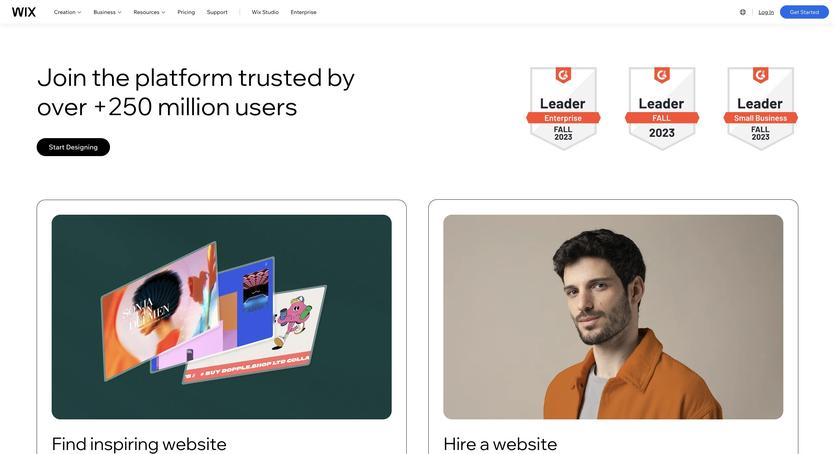 Task type: describe. For each thing, give the bounding box(es) containing it.
studio
[[262, 9, 279, 15]]

an image of a person symbolizing the website designers available for hire to assist with website design. image
[[444, 215, 784, 420]]

resources
[[134, 9, 160, 15]]

users
[[235, 91, 298, 121]]

join
[[37, 62, 87, 92]]

over
[[37, 91, 87, 121]]

log
[[759, 9, 768, 15]]

creation button
[[54, 8, 82, 16]]

business button
[[94, 8, 122, 16]]

get started link
[[780, 5, 829, 19]]

language selector, english selected image
[[739, 8, 747, 16]]

the
[[92, 62, 130, 92]]

start
[[49, 143, 65, 151]]

pricing link
[[178, 8, 195, 16]]

support
[[207, 9, 228, 15]]

creation
[[54, 9, 75, 15]]



Task type: locate. For each thing, give the bounding box(es) containing it.
an abstract image of multiple website homepages. image
[[52, 215, 392, 420]]

enterprise link
[[291, 8, 317, 16]]

trusted
[[238, 62, 322, 92]]

banner showing that wix is the leading enterprise website builder in the fall of 2023 image
[[526, 67, 601, 151], [526, 67, 601, 151]]

pricing
[[178, 9, 195, 15]]

wix studio link
[[252, 8, 279, 16]]

resources button
[[134, 8, 166, 16]]

start designing link
[[37, 138, 110, 156]]

million
[[158, 91, 230, 121]]

get
[[790, 9, 799, 15]]

start designing
[[49, 143, 98, 151]]

log in
[[759, 9, 774, 15]]

platform
[[135, 62, 233, 92]]

log in link
[[759, 8, 774, 16]]

by
[[327, 62, 355, 92]]

join the platform trusted by over +250 million users
[[37, 62, 355, 121]]

support link
[[207, 8, 228, 16]]

banner showing that wix is the leading website builder for small businesses in the fall of 2023 image
[[724, 67, 799, 151], [724, 67, 799, 151]]

wix studio
[[252, 9, 279, 15]]

+250
[[92, 91, 153, 121]]

banner showing that wix is the leading website builder for the fall of 2023 image
[[625, 67, 700, 151], [625, 67, 700, 151]]

get started
[[790, 9, 819, 15]]

wix
[[252, 9, 261, 15]]

in
[[770, 9, 774, 15]]

designing
[[66, 143, 98, 151]]

business
[[94, 9, 116, 15]]

enterprise
[[291, 9, 317, 15]]

started
[[801, 9, 819, 15]]



Task type: vqa. For each thing, say whether or not it's contained in the screenshot.
peace
no



